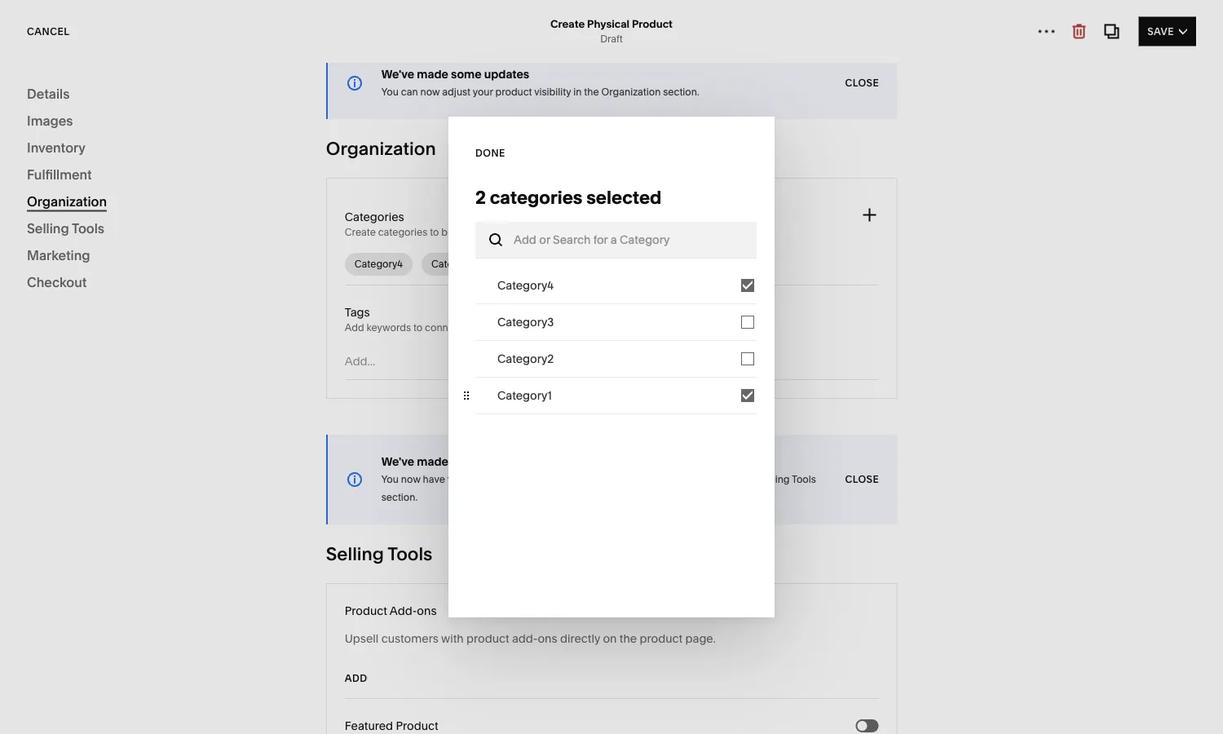 Task type: describe. For each thing, give the bounding box(es) containing it.
selling.
[[220, 226, 258, 239]]

create inside create physical product draft
[[551, 17, 585, 30]]

your right of
[[712, 705, 736, 719]]

1 vertical spatial selling tools
[[326, 543, 433, 565]]

made for organization
[[417, 67, 449, 81]]

the right page at the bottom
[[741, 474, 756, 485]]

products
[[719, 36, 761, 48]]

adding
[[78, 184, 122, 199]]

categories for categories
[[31, 30, 97, 42]]

2 vertical spatial product
[[396, 719, 439, 733]]

create inside start adding products to your store create your first product to start selling.
[[46, 226, 82, 239]]

first
[[111, 226, 131, 239]]

shown
[[620, 322, 650, 334]]

the right get
[[629, 705, 646, 719]]

grid grid
[[0, 42, 323, 698]]

1 horizontal spatial tools
[[388, 543, 433, 565]]

0 horizontal spatial category1
[[431, 258, 478, 270]]

your trial ends in 14 days. upgrade now to get the most out of your site.
[[383, 705, 761, 719]]

add-
[[390, 604, 417, 618]]

navigation.
[[688, 226, 739, 238]]

connect
[[425, 322, 463, 334]]

days.
[[488, 705, 516, 719]]

save button
[[1139, 17, 1197, 46]]

categories for categories create categories to bucket products. categories will appear in the store's navigation.
[[345, 210, 404, 224]]

selected
[[587, 186, 662, 208]]

to left get
[[595, 705, 606, 719]]

to inside tags add keywords to connect related products. tags will not be shown in your store.
[[413, 322, 423, 334]]

create inside categories create categories to bucket products. categories will appear in the store's navigation.
[[345, 226, 376, 238]]

be
[[605, 322, 617, 334]]

upsell
[[345, 632, 379, 646]]

categories button
[[0, 18, 115, 54]]

trial
[[410, 705, 430, 719]]

your up start
[[200, 184, 227, 199]]

page
[[704, 474, 728, 485]]

save
[[1148, 25, 1175, 37]]

can
[[401, 86, 418, 98]]

in inside categories create categories to bucket products. categories will appear in the store's navigation.
[[628, 226, 636, 238]]

of
[[699, 705, 710, 719]]

we've made some updates you can now adjust your product visibility in the organization section.
[[382, 67, 700, 98]]

2 categories selected
[[476, 186, 662, 208]]

marketing
[[27, 247, 90, 263]]

will inside categories create categories to bucket products. categories will appear in the store's navigation.
[[575, 226, 590, 238]]

you for organization
[[382, 86, 399, 98]]

some for selling tools
[[451, 455, 482, 469]]

in inside tags add keywords to connect related products. tags will not be shown in your store.
[[652, 322, 661, 334]]

1 vertical spatial tags
[[546, 322, 568, 334]]

add inside tags add keywords to connect related products. tags will not be shown in your store.
[[345, 322, 364, 334]]

your inside we've made some updates you can now adjust your product visibility in the organization section.
[[473, 86, 493, 98]]

product inside create physical product draft
[[632, 17, 673, 30]]

done
[[476, 147, 506, 159]]

cancel
[[27, 25, 70, 37]]

2 vertical spatial now
[[569, 705, 592, 719]]

1 vertical spatial product
[[345, 604, 387, 618]]

tools inside we've made some updates you now have the option to include a product add-on on your product page in the selling tools section.
[[792, 474, 816, 485]]

categories inside categories create categories to bucket products. categories will appear in the store's navigation.
[[378, 226, 428, 238]]

now inside we've made some updates you now have the option to include a product add-on on your product page in the selling tools section.
[[401, 474, 421, 485]]

most
[[649, 705, 676, 719]]

not
[[588, 322, 603, 334]]

the right directly
[[620, 632, 637, 646]]

we've made some updates you now have the option to include a product add-on on your product page in the selling tools section.
[[382, 455, 816, 503]]

0 vertical spatial category4
[[355, 258, 403, 270]]

related
[[465, 322, 498, 334]]

directly
[[560, 632, 600, 646]]

upsell customers with product add-ons directly on the product page.
[[345, 632, 716, 646]]

cancel button
[[27, 17, 70, 46]]

updates for selling tools
[[484, 455, 530, 469]]

close for organization
[[845, 77, 880, 89]]

we've for selling tools
[[382, 455, 415, 469]]

will inside tags add keywords to connect related products. tags will not be shown in your store.
[[570, 322, 585, 334]]

your inside we've made some updates you now have the option to include a product add-on on your product page in the selling tools section.
[[643, 474, 663, 485]]

1 vertical spatial add-
[[512, 632, 538, 646]]

start adding products to your store create your first product to start selling.
[[46, 184, 258, 239]]

customers
[[381, 632, 439, 646]]

the right have
[[448, 474, 463, 485]]

keywords
[[367, 322, 411, 334]]

your inside tags add keywords to connect related products. tags will not be shown in your store.
[[663, 322, 683, 334]]

option
[[465, 474, 495, 485]]

category3
[[498, 315, 554, 329]]

product right with
[[467, 632, 509, 646]]

product inside start adding products to your store create your first product to start selling.
[[134, 226, 177, 239]]

ends
[[432, 705, 459, 719]]

in left 14
[[462, 705, 472, 719]]

0 horizontal spatial selling tools
[[27, 220, 104, 236]]

to left start
[[179, 226, 190, 239]]

0 horizontal spatial selling
[[27, 220, 69, 236]]

store.
[[686, 322, 711, 334]]

1 horizontal spatial selling
[[326, 543, 384, 565]]



Task type: vqa. For each thing, say whether or not it's contained in the screenshot.
Selling Tools some
yes



Task type: locate. For each thing, give the bounding box(es) containing it.
made inside we've made some updates you now have the option to include a product add-on on your product page in the selling tools section.
[[417, 455, 449, 469]]

a
[[545, 474, 551, 485]]

on
[[614, 474, 626, 485], [629, 474, 641, 485], [603, 632, 617, 646]]

1 horizontal spatial create
[[345, 226, 376, 238]]

1 vertical spatial we've
[[382, 455, 415, 469]]

we've inside we've made some updates you can now adjust your product visibility in the organization section.
[[382, 67, 415, 81]]

0 vertical spatial will
[[575, 226, 590, 238]]

2 updates from the top
[[484, 455, 530, 469]]

we've inside we've made some updates you now have the option to include a product add-on on your product page in the selling tools section.
[[382, 455, 415, 469]]

product up 'upsell'
[[345, 604, 387, 618]]

you inside we've made some updates you now have the option to include a product add-on on your product page in the selling tools section.
[[382, 474, 399, 485]]

0 horizontal spatial tools
[[72, 220, 104, 236]]

some inside we've made some updates you now have the option to include a product add-on on your product page in the selling tools section.
[[451, 455, 482, 469]]

checkout
[[27, 274, 87, 290]]

section.
[[663, 86, 700, 98], [382, 491, 418, 503]]

product right a at bottom left
[[553, 474, 590, 485]]

featured
[[345, 719, 393, 733]]

category2
[[498, 352, 554, 366]]

category4 up keywords
[[355, 258, 403, 270]]

1 horizontal spatial add-
[[592, 474, 614, 485]]

organization down the draft
[[602, 86, 661, 98]]

0 vertical spatial tags
[[345, 305, 370, 319]]

selling
[[27, 220, 69, 236], [759, 474, 790, 485], [326, 543, 384, 565]]

add-
[[592, 474, 614, 485], [512, 632, 538, 646]]

0 vertical spatial section.
[[663, 86, 700, 98]]

in
[[574, 86, 582, 98], [628, 226, 636, 238], [652, 322, 661, 334], [731, 474, 739, 485], [462, 705, 472, 719]]

1 horizontal spatial section.
[[663, 86, 700, 98]]

product add-ons
[[345, 604, 437, 618]]

products. up category2
[[500, 322, 544, 334]]

to left the bucket
[[430, 226, 439, 238]]

you left have
[[382, 474, 399, 485]]

some up adjust
[[451, 67, 482, 81]]

0 vertical spatial selling
[[27, 220, 69, 236]]

section. inside we've made some updates you now have the option to include a product add-on on your product page in the selling tools section.
[[382, 491, 418, 503]]

you for selling tools
[[382, 474, 399, 485]]

categories inside button
[[31, 30, 97, 42]]

selling tools down store
[[27, 220, 104, 236]]

2 some from the top
[[451, 455, 482, 469]]

your left 'store.'
[[663, 322, 683, 334]]

1 updates from the top
[[484, 67, 530, 81]]

have
[[423, 474, 445, 485]]

organization inside we've made some updates you can now adjust your product visibility in the organization section.
[[602, 86, 661, 98]]

close
[[845, 77, 880, 89], [845, 474, 880, 485]]

0 vertical spatial tools
[[72, 220, 104, 236]]

1 horizontal spatial tags
[[546, 322, 568, 334]]

0 vertical spatial organization
[[602, 86, 661, 98]]

draft
[[601, 33, 623, 45]]

1 made from the top
[[417, 67, 449, 81]]

product left page at the bottom
[[665, 474, 702, 485]]

tab list
[[1048, 22, 1123, 49]]

page.
[[686, 632, 716, 646]]

create physical product draft
[[551, 17, 673, 45]]

selling right page at the bottom
[[759, 474, 790, 485]]

the inside categories create categories to bucket products. categories will appear in the store's navigation.
[[638, 226, 653, 238]]

updates for organization
[[484, 67, 530, 81]]

1 vertical spatial will
[[570, 322, 585, 334]]

to
[[185, 184, 197, 199], [179, 226, 190, 239], [430, 226, 439, 238], [413, 322, 423, 334], [497, 474, 506, 485], [595, 705, 606, 719]]

products
[[125, 184, 182, 199]]

1 vertical spatial section.
[[382, 491, 418, 503]]

category4 up tags add keywords to connect related products. tags will not be shown in your store.
[[498, 279, 554, 292]]

2 horizontal spatial create
[[551, 17, 585, 30]]

2 you from the top
[[382, 474, 399, 485]]

made up have
[[417, 455, 449, 469]]

bucket
[[442, 226, 473, 238]]

some up option
[[451, 455, 482, 469]]

all
[[27, 78, 50, 100]]

1 horizontal spatial categories
[[345, 210, 404, 224]]

1 you from the top
[[382, 86, 399, 98]]

None field
[[345, 343, 879, 380]]

we've
[[382, 67, 415, 81], [382, 455, 415, 469]]

the inside we've made some updates you can now adjust your product visibility in the organization section.
[[584, 86, 599, 98]]

2 we've from the top
[[382, 455, 415, 469]]

you inside we've made some updates you can now adjust your product visibility in the organization section.
[[382, 86, 399, 98]]

1 horizontal spatial product
[[396, 719, 439, 733]]

category1
[[431, 258, 478, 270], [498, 389, 552, 403]]

product
[[632, 17, 673, 30], [345, 604, 387, 618], [396, 719, 439, 733]]

0 vertical spatial ons
[[417, 604, 437, 618]]

featured product
[[345, 719, 439, 733]]

0 vertical spatial category1
[[431, 258, 478, 270]]

add down 'upsell'
[[345, 673, 368, 684]]

0 horizontal spatial add-
[[512, 632, 538, 646]]

0 horizontal spatial tags
[[345, 305, 370, 319]]

0 vertical spatial add
[[345, 322, 364, 334]]

products. inside tags add keywords to connect related products. tags will not be shown in your store.
[[500, 322, 544, 334]]

with
[[441, 632, 464, 646]]

2 vertical spatial selling
[[326, 543, 384, 565]]

selling tools
[[27, 220, 104, 236], [326, 543, 433, 565]]

2 close from the top
[[845, 474, 880, 485]]

0 vertical spatial close
[[845, 77, 880, 89]]

0 vertical spatial we've
[[382, 67, 415, 81]]

None checkbox
[[858, 721, 867, 731]]

product down trial
[[396, 719, 439, 733]]

close button for organization
[[845, 69, 880, 98]]

made inside we've made some updates you can now adjust your product visibility in the organization section.
[[417, 67, 449, 81]]

0 vertical spatial products.
[[476, 226, 520, 238]]

updates inside we've made some updates you can now adjust your product visibility in the organization section.
[[484, 67, 530, 81]]

product right physical
[[632, 17, 673, 30]]

1 vertical spatial organization
[[326, 137, 436, 159]]

ons
[[417, 604, 437, 618], [538, 632, 558, 646]]

0 horizontal spatial product
[[345, 604, 387, 618]]

now left get
[[569, 705, 592, 719]]

organization
[[602, 86, 661, 98], [326, 137, 436, 159], [27, 193, 107, 209]]

add- right a at bottom left
[[592, 474, 614, 485]]

products. down 2
[[476, 226, 520, 238]]

to left connect on the left of page
[[413, 322, 423, 334]]

updates up the "include"
[[484, 455, 530, 469]]

1 vertical spatial tools
[[792, 474, 816, 485]]

0 vertical spatial product
[[632, 17, 673, 30]]

Search items… text field
[[54, 109, 292, 145]]

2 horizontal spatial product
[[632, 17, 673, 30]]

selling down store
[[27, 220, 69, 236]]

get
[[608, 705, 626, 719]]

updates
[[484, 67, 530, 81], [484, 455, 530, 469]]

1 horizontal spatial selling tools
[[326, 543, 433, 565]]

out
[[679, 705, 697, 719]]

made for selling tools
[[417, 455, 449, 469]]

to right option
[[497, 474, 506, 485]]

selling up product add-ons
[[326, 543, 384, 565]]

add- inside we've made some updates you now have the option to include a product add-on on your product page in the selling tools section.
[[592, 474, 614, 485]]

0 horizontal spatial categories
[[31, 30, 97, 42]]

categories create categories to bucket products. categories will appear in the store's navigation.
[[345, 210, 739, 238]]

1 vertical spatial category1
[[498, 389, 552, 403]]

done button
[[476, 139, 506, 168]]

adjust
[[442, 86, 471, 98]]

tags up keywords
[[345, 305, 370, 319]]

your
[[383, 705, 407, 719]]

tags add keywords to connect related products. tags will not be shown in your store.
[[345, 305, 711, 334]]

to right products at the top
[[185, 184, 197, 199]]

product
[[496, 86, 532, 98], [134, 226, 177, 239], [553, 474, 590, 485], [665, 474, 702, 485], [467, 632, 509, 646], [640, 632, 683, 646]]

1 vertical spatial close button
[[845, 465, 880, 494]]

0 horizontal spatial create
[[46, 226, 82, 239]]

1 vertical spatial close
[[845, 474, 880, 485]]

start
[[46, 184, 75, 199]]

0 horizontal spatial ons
[[417, 604, 437, 618]]

in right visibility
[[574, 86, 582, 98]]

categories left the bucket
[[378, 226, 428, 238]]

made
[[417, 67, 449, 81], [417, 455, 449, 469]]

1 we've from the top
[[382, 67, 415, 81]]

updates inside we've made some updates you now have the option to include a product add-on on your product page in the selling tools section.
[[484, 455, 530, 469]]

close for selling tools
[[845, 474, 880, 485]]

1 vertical spatial made
[[417, 455, 449, 469]]

1 add from the top
[[345, 322, 364, 334]]

will left not
[[570, 322, 585, 334]]

appear
[[592, 226, 625, 238]]

in inside we've made some updates you can now adjust your product visibility in the organization section.
[[574, 86, 582, 98]]

your
[[473, 86, 493, 98], [200, 184, 227, 199], [84, 226, 108, 239], [663, 322, 683, 334], [643, 474, 663, 485], [712, 705, 736, 719]]

images
[[27, 113, 73, 128]]

1 vertical spatial categories
[[378, 226, 428, 238]]

fulfillment
[[27, 166, 92, 182]]

physical
[[587, 17, 630, 30]]

1 vertical spatial selling
[[759, 474, 790, 485]]

0 vertical spatial categories
[[490, 186, 583, 208]]

ons up 'customers'
[[417, 604, 437, 618]]

made up the can
[[417, 67, 449, 81]]

1 horizontal spatial category1
[[498, 389, 552, 403]]

selling tools up product add-ons
[[326, 543, 433, 565]]

1 vertical spatial some
[[451, 455, 482, 469]]

close button for selling tools
[[845, 465, 880, 494]]

in inside we've made some updates you now have the option to include a product add-on on your product page in the selling tools section.
[[731, 474, 739, 485]]

2 horizontal spatial tools
[[792, 474, 816, 485]]

tags
[[345, 305, 370, 319], [546, 322, 568, 334]]

to inside we've made some updates you now have the option to include a product add-on on your product page in the selling tools section.
[[497, 474, 506, 485]]

in right page at the bottom
[[731, 474, 739, 485]]

will left appear at the top of page
[[575, 226, 590, 238]]

now inside we've made some updates you can now adjust your product visibility in the organization section.
[[420, 86, 440, 98]]

Add... field
[[345, 352, 472, 370]]

0 vertical spatial selling tools
[[27, 220, 104, 236]]

2 horizontal spatial selling
[[759, 474, 790, 485]]

1 vertical spatial updates
[[484, 455, 530, 469]]

you left the can
[[382, 86, 399, 98]]

1 some from the top
[[451, 67, 482, 81]]

section. inside we've made some updates you can now adjust your product visibility in the organization section.
[[663, 86, 700, 98]]

row group
[[0, 42, 323, 698]]

now left have
[[401, 474, 421, 485]]

2 add from the top
[[345, 673, 368, 684]]

2 horizontal spatial categories
[[522, 226, 573, 238]]

0 vertical spatial categories
[[31, 30, 97, 42]]

add- left directly
[[512, 632, 538, 646]]

0 horizontal spatial categories
[[378, 226, 428, 238]]

1 vertical spatial add
[[345, 673, 368, 684]]

tags left not
[[546, 322, 568, 334]]

0 horizontal spatial organization
[[27, 193, 107, 209]]

0 horizontal spatial category4
[[355, 258, 403, 270]]

0 vertical spatial some
[[451, 67, 482, 81]]

updates up the done
[[484, 67, 530, 81]]

now
[[420, 86, 440, 98], [401, 474, 421, 485], [569, 705, 592, 719]]

we've for organization
[[382, 67, 415, 81]]

2 made from the top
[[417, 455, 449, 469]]

category1 down category2
[[498, 389, 552, 403]]

some
[[451, 67, 482, 81], [451, 455, 482, 469]]

1 horizontal spatial categories
[[490, 186, 583, 208]]

1 vertical spatial you
[[382, 474, 399, 485]]

add button
[[345, 664, 368, 693]]

category4
[[355, 258, 403, 270], [498, 279, 554, 292]]

in right shown
[[652, 322, 661, 334]]

product left visibility
[[496, 86, 532, 98]]

store's
[[656, 226, 686, 238]]

inventory
[[27, 139, 86, 155]]

1 vertical spatial products.
[[500, 322, 544, 334]]

1 close from the top
[[845, 77, 880, 89]]

details
[[27, 86, 70, 102]]

your right adjust
[[473, 86, 493, 98]]

2 vertical spatial tools
[[388, 543, 433, 565]]

category1 down the bucket
[[431, 258, 478, 270]]

will
[[575, 226, 590, 238], [570, 322, 585, 334]]

product left page.
[[640, 632, 683, 646]]

1 horizontal spatial ons
[[538, 632, 558, 646]]

0 vertical spatial made
[[417, 67, 449, 81]]

site.
[[739, 705, 761, 719]]

0 vertical spatial you
[[382, 86, 399, 98]]

Add or Search for a Category field
[[514, 231, 746, 249]]

product inside we've made some updates you can now adjust your product visibility in the organization section.
[[496, 86, 532, 98]]

create
[[551, 17, 585, 30], [46, 226, 82, 239], [345, 226, 376, 238]]

organization down fulfillment
[[27, 193, 107, 209]]

0 vertical spatial now
[[420, 86, 440, 98]]

categories up categories create categories to bucket products. categories will appear in the store's navigation.
[[490, 186, 583, 208]]

0 vertical spatial updates
[[484, 67, 530, 81]]

2 vertical spatial organization
[[27, 193, 107, 209]]

visibility
[[534, 86, 571, 98]]

now right the can
[[420, 86, 440, 98]]

organization down the can
[[326, 137, 436, 159]]

1 vertical spatial category4
[[498, 279, 554, 292]]

1 vertical spatial ons
[[538, 632, 558, 646]]

product right the "first"
[[134, 226, 177, 239]]

2 horizontal spatial organization
[[602, 86, 661, 98]]

some for organization
[[451, 67, 482, 81]]

start
[[193, 226, 217, 239]]

the left store's
[[638, 226, 653, 238]]

add left keywords
[[345, 322, 364, 334]]

ons left directly
[[538, 632, 558, 646]]

include
[[509, 474, 543, 485]]

your left page at the bottom
[[643, 474, 663, 485]]

0 vertical spatial close button
[[845, 69, 880, 98]]

1 close button from the top
[[845, 69, 880, 98]]

2 vertical spatial categories
[[522, 226, 573, 238]]

close button
[[845, 69, 880, 98], [845, 465, 880, 494]]

products. inside categories create categories to bucket products. categories will appear in the store's navigation.
[[476, 226, 520, 238]]

2
[[476, 186, 486, 208]]

1 horizontal spatial category4
[[498, 279, 554, 292]]

0 horizontal spatial section.
[[382, 491, 418, 503]]

0 vertical spatial add-
[[592, 474, 614, 485]]

products.
[[476, 226, 520, 238], [500, 322, 544, 334]]

to inside categories create categories to bucket products. categories will appear in the store's navigation.
[[430, 226, 439, 238]]

categories
[[31, 30, 97, 42], [345, 210, 404, 224], [522, 226, 573, 238]]

you
[[382, 86, 399, 98], [382, 474, 399, 485]]

14
[[474, 705, 485, 719]]

upgrade
[[519, 705, 566, 719]]

your left the "first"
[[84, 226, 108, 239]]

categories
[[490, 186, 583, 208], [378, 226, 428, 238]]

1 vertical spatial now
[[401, 474, 421, 485]]

some inside we've made some updates you can now adjust your product visibility in the organization section.
[[451, 67, 482, 81]]

selling inside we've made some updates you now have the option to include a product add-on on your product page in the selling tools section.
[[759, 474, 790, 485]]

2 close button from the top
[[845, 465, 880, 494]]

the
[[584, 86, 599, 98], [638, 226, 653, 238], [448, 474, 463, 485], [741, 474, 756, 485], [620, 632, 637, 646], [629, 705, 646, 719]]

1 horizontal spatial organization
[[326, 137, 436, 159]]

the right visibility
[[584, 86, 599, 98]]

1 vertical spatial categories
[[345, 210, 404, 224]]

tools
[[72, 220, 104, 236], [792, 474, 816, 485], [388, 543, 433, 565]]

store
[[46, 201, 78, 217]]

in right appear at the top of page
[[628, 226, 636, 238]]



